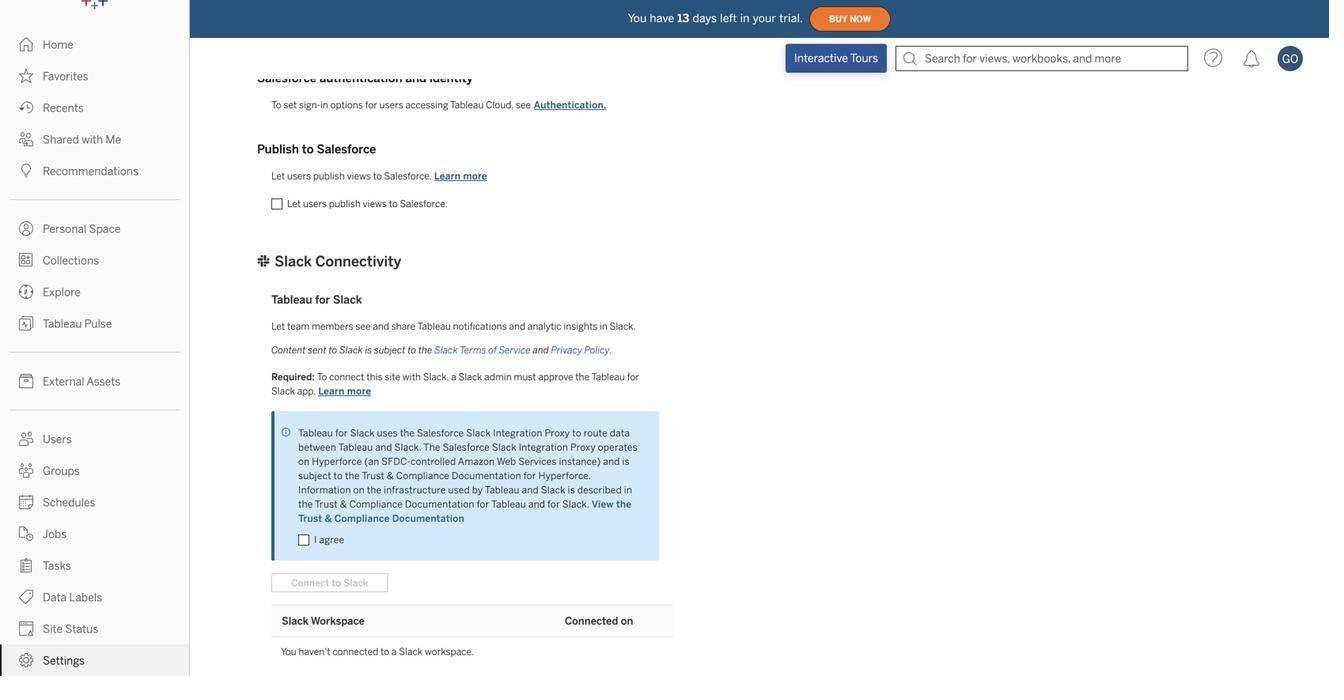 Task type: vqa. For each thing, say whether or not it's contained in the screenshot.
leftmost Learn more LINK
yes



Task type: describe. For each thing, give the bounding box(es) containing it.
tableau up content sent to slack is subject to the slack terms of service and privacy policy .
[[417, 321, 451, 332]]

site
[[43, 623, 63, 636]]

external
[[43, 376, 84, 389]]

you for you haven't connected to a slack workspace.
[[281, 647, 297, 658]]

0 vertical spatial compliance
[[396, 471, 450, 482]]

let for let team members see and share tableau notifications and analytic insights in slack.
[[271, 321, 285, 332]]

Search for views, workbooks, and more text field
[[896, 46, 1189, 71]]

0 vertical spatial trust
[[362, 471, 385, 482]]

connect
[[329, 372, 365, 383]]

publish to salesforce
[[257, 142, 376, 157]]

view the trust & compliance documentation link
[[298, 499, 634, 525]]

and up accessing
[[406, 71, 427, 85]]

in right left
[[741, 12, 750, 25]]

of
[[489, 345, 497, 356]]

site status
[[43, 623, 98, 636]]

in right insights
[[600, 321, 608, 332]]

shared with me
[[43, 133, 121, 146]]

tableau pulse
[[43, 318, 112, 331]]

salesforce. for let users publish views to salesforce.
[[400, 198, 448, 210]]

tasks
[[43, 560, 71, 573]]

0 vertical spatial integration
[[493, 428, 543, 439]]

accessing
[[406, 99, 449, 111]]

buy now button
[[810, 6, 891, 32]]

for inside to connect this site with slack, a slack admin must approve the tableau for slack app.
[[627, 372, 640, 383]]

assets
[[87, 376, 121, 389]]

buy now
[[830, 14, 872, 24]]

identity
[[430, 71, 473, 85]]

jobs
[[43, 528, 67, 541]]

users for let users publish views to salesforce. learn more
[[287, 171, 311, 182]]

controlled
[[411, 456, 456, 468]]

interactive tours
[[795, 52, 879, 65]]

personal space link
[[0, 213, 189, 245]]

tableau for slack
[[271, 293, 362, 307]]

0 horizontal spatial see
[[356, 321, 371, 332]]

for down services
[[524, 471, 536, 482]]

team
[[287, 321, 310, 332]]

sfdc-
[[382, 456, 411, 468]]

view the trust & compliance documentation
[[298, 499, 634, 525]]

1 horizontal spatial proxy
[[571, 442, 596, 454]]

site status link
[[0, 613, 189, 645]]

users
[[43, 433, 72, 446]]

web
[[497, 456, 516, 468]]

& inside view the trust & compliance documentation
[[325, 513, 332, 525]]

me
[[106, 133, 121, 146]]

connect to slack button
[[271, 574, 388, 593]]

and down analytic
[[533, 345, 549, 356]]

to right publish
[[302, 142, 314, 157]]

cloud,
[[486, 99, 514, 111]]

documentation inside view the trust & compliance documentation
[[392, 513, 465, 525]]

0 vertical spatial learn
[[434, 171, 461, 182]]

with inside main navigation. press the up and down arrow keys to access links. element
[[82, 133, 103, 146]]

trial.
[[780, 12, 803, 25]]

main navigation. press the up and down arrow keys to access links. element
[[0, 28, 189, 677]]

tableau right the by
[[485, 485, 520, 496]]

a inside to connect this site with slack, a slack admin must approve the tableau for slack app.
[[451, 372, 457, 383]]

personal
[[43, 223, 87, 236]]

you for you have 13 days left in your trial.
[[628, 12, 647, 25]]

slack logo image
[[257, 255, 270, 268]]

home
[[43, 38, 73, 51]]

slack down terms
[[459, 372, 482, 383]]

for down hyperforce.
[[548, 499, 560, 511]]

buy
[[830, 14, 848, 24]]

0 vertical spatial documentation
[[452, 471, 521, 482]]

in inside tableau for slack uses the salesforce slack integration proxy to route data between tableau and slack. the salesforce slack integration proxy operates on hyperforce (an sfdc-controlled amazon web services instance) and is subject to the trust & compliance documentation for hyperforce. information on the infrastructure used by tableau and slack is described in the trust & compliance documentation for tableau and for slack.
[[624, 485, 633, 496]]

explore
[[43, 286, 81, 299]]

authentication
[[320, 71, 403, 85]]

haven't
[[299, 647, 331, 658]]

this
[[367, 372, 383, 383]]

workspace.
[[425, 647, 474, 658]]

to down share
[[408, 345, 416, 356]]

to right sent
[[329, 345, 337, 356]]

1 horizontal spatial more
[[463, 171, 487, 182]]

and down hyperforce.
[[529, 499, 545, 511]]

external assets
[[43, 376, 121, 389]]

the up slack,
[[419, 345, 433, 356]]

operates
[[598, 442, 638, 454]]

and up service
[[509, 321, 526, 332]]

service
[[499, 345, 531, 356]]

0 vertical spatial see
[[516, 99, 531, 111]]

infrastructure
[[384, 485, 446, 496]]

0 vertical spatial users
[[380, 99, 403, 111]]

slack up members
[[333, 293, 362, 307]]

groups
[[43, 465, 80, 478]]

for down the by
[[477, 499, 490, 511]]

schedules
[[43, 497, 95, 510]]

shared with me link
[[0, 123, 189, 155]]

policy
[[585, 345, 610, 356]]

to right connected
[[381, 647, 390, 658]]

to inside button
[[332, 578, 341, 589]]

views for let users publish views to salesforce.
[[363, 198, 387, 210]]

favorites
[[43, 70, 88, 83]]

tableau inside main navigation. press the up and down arrow keys to access links. element
[[43, 318, 82, 331]]

hyperforce
[[312, 456, 362, 468]]

amazon
[[458, 456, 495, 468]]

0 vertical spatial &
[[387, 471, 394, 482]]

tableau down web
[[492, 499, 526, 511]]

slack left uses
[[350, 428, 375, 439]]

0 horizontal spatial is
[[365, 345, 372, 356]]

admin
[[485, 372, 512, 383]]

the down hyperforce in the left bottom of the page
[[345, 471, 360, 482]]

left
[[721, 12, 737, 25]]

users link
[[0, 423, 189, 455]]

let for let users publish views to salesforce.
[[287, 198, 301, 210]]

labels
[[69, 592, 102, 605]]

between
[[298, 442, 336, 454]]

site
[[385, 372, 401, 383]]

described
[[578, 485, 622, 496]]

with inside to connect this site with slack, a slack admin must approve the tableau for slack app.
[[403, 372, 421, 383]]

workspace
[[311, 615, 365, 628]]

slack terms of service link
[[435, 345, 531, 356]]

salesforce up let users publish views to salesforce. learn more
[[317, 142, 376, 157]]

slack down hyperforce.
[[541, 485, 566, 496]]

status
[[65, 623, 98, 636]]

0 horizontal spatial proxy
[[545, 428, 570, 439]]

services
[[519, 456, 557, 468]]

to left route
[[572, 428, 582, 439]]

2 vertical spatial on
[[621, 615, 633, 628]]

slack workspace
[[282, 615, 365, 628]]

1 vertical spatial documentation
[[405, 499, 475, 511]]

1 vertical spatial is
[[623, 456, 630, 468]]

connected on
[[565, 615, 633, 628]]

slack right slack logo
[[275, 253, 312, 270]]

data labels link
[[0, 582, 189, 613]]

salesforce up 'set'
[[257, 71, 317, 85]]

approve
[[538, 372, 573, 383]]

slack connectivity
[[275, 253, 402, 270]]

and left share
[[373, 321, 389, 332]]

1 vertical spatial learn
[[318, 386, 345, 397]]

recommendations link
[[0, 155, 189, 187]]

salesforce authentication and identity
[[257, 71, 473, 85]]

.
[[610, 345, 613, 356]]

to set sign-in options for users accessing tableau cloud, see authentication.
[[271, 99, 607, 111]]

used
[[448, 485, 470, 496]]

for right options
[[365, 99, 378, 111]]

slack left workspace.
[[399, 647, 423, 658]]

by
[[472, 485, 483, 496]]

options
[[330, 99, 363, 111]]

let users publish views to salesforce.
[[287, 198, 448, 210]]

tableau inside to connect this site with slack, a slack admin must approve the tableau for slack app.
[[592, 372, 625, 383]]

13
[[678, 12, 690, 25]]



Task type: locate. For each thing, give the bounding box(es) containing it.
see right cloud,
[[516, 99, 531, 111]]

to right connect
[[332, 578, 341, 589]]

tableau up team
[[271, 293, 312, 307]]

trust
[[362, 471, 385, 482], [315, 499, 338, 511], [298, 513, 322, 525]]

is down hyperforce.
[[568, 485, 575, 496]]

1 horizontal spatial you
[[628, 12, 647, 25]]

slack up connect at the left
[[340, 345, 363, 356]]

on down (an
[[353, 485, 365, 496]]

let users publish views to salesforce. learn more
[[271, 171, 487, 182]]

subject inside tableau for slack uses the salesforce slack integration proxy to route data between tableau and slack. the salesforce slack integration proxy operates on hyperforce (an sfdc-controlled amazon web services instance) and is subject to the trust & compliance documentation for hyperforce. information on the infrastructure used by tableau and slack is described in the trust & compliance documentation for tableau and for slack.
[[298, 471, 331, 482]]

slack up workspace
[[344, 578, 369, 589]]

1 vertical spatial see
[[356, 321, 371, 332]]

0 horizontal spatial you
[[281, 647, 297, 658]]

learn more link
[[432, 170, 490, 183], [316, 385, 374, 398]]

1 horizontal spatial slack.
[[563, 499, 590, 511]]

0 horizontal spatial slack.
[[395, 442, 422, 454]]

learn
[[434, 171, 461, 182], [318, 386, 345, 397]]

tableau down .
[[592, 372, 625, 383]]

connected
[[333, 647, 379, 658]]

1 vertical spatial let
[[287, 198, 301, 210]]

and down the operates
[[603, 456, 620, 468]]

i
[[314, 535, 317, 546]]

tours
[[851, 52, 879, 65]]

subject up site at the left bottom of page
[[374, 345, 406, 356]]

proxy up services
[[545, 428, 570, 439]]

let for let users publish views to salesforce. learn more
[[271, 171, 285, 182]]

documentation up the by
[[452, 471, 521, 482]]

slack. left view
[[563, 499, 590, 511]]

a right slack,
[[451, 372, 457, 383]]

views for let users publish views to salesforce. learn more
[[347, 171, 371, 182]]

1 vertical spatial publish
[[329, 198, 361, 210]]

0 vertical spatial publish
[[313, 171, 345, 182]]

the
[[419, 345, 433, 356], [576, 372, 590, 383], [400, 428, 415, 439], [345, 471, 360, 482], [367, 485, 382, 496], [298, 499, 313, 511], [616, 499, 632, 511]]

trust down information
[[315, 499, 338, 511]]

0 vertical spatial is
[[365, 345, 372, 356]]

groups link
[[0, 455, 189, 487]]

more down cloud,
[[463, 171, 487, 182]]

integration up web
[[493, 428, 543, 439]]

1 horizontal spatial learn more link
[[432, 170, 490, 183]]

1 vertical spatial on
[[353, 485, 365, 496]]

privacy policy link
[[551, 345, 610, 356]]

on down between
[[298, 456, 310, 468]]

tableau up between
[[298, 428, 333, 439]]

2 vertical spatial slack.
[[563, 499, 590, 511]]

documentation
[[452, 471, 521, 482], [405, 499, 475, 511], [392, 513, 465, 525]]

to for set
[[271, 99, 282, 111]]

slack down required: on the bottom left
[[271, 386, 295, 397]]

users
[[380, 99, 403, 111], [287, 171, 311, 182], [303, 198, 327, 210]]

see right members
[[356, 321, 371, 332]]

slack up web
[[492, 442, 517, 454]]

collections
[[43, 254, 99, 268]]

integration up services
[[519, 442, 568, 454]]

0 vertical spatial more
[[463, 171, 487, 182]]

1 horizontal spatial a
[[451, 372, 457, 383]]

to
[[302, 142, 314, 157], [373, 171, 382, 182], [389, 198, 398, 210], [329, 345, 337, 356], [408, 345, 416, 356], [572, 428, 582, 439], [334, 471, 343, 482], [332, 578, 341, 589], [381, 647, 390, 658]]

0 vertical spatial with
[[82, 133, 103, 146]]

& down information
[[340, 499, 347, 511]]

app.
[[297, 386, 316, 397]]

0 vertical spatial on
[[298, 456, 310, 468]]

1 vertical spatial &
[[340, 499, 347, 511]]

more
[[463, 171, 487, 182], [347, 386, 371, 397]]

you left the haven't
[[281, 647, 297, 658]]

authentication. link
[[533, 99, 607, 112]]

i agree
[[314, 535, 345, 546]]

is down the operates
[[623, 456, 630, 468]]

1 vertical spatial subject
[[298, 471, 331, 482]]

salesforce.
[[384, 171, 432, 182], [400, 198, 448, 210]]

the inside to connect this site with slack, a slack admin must approve the tableau for slack app.
[[576, 372, 590, 383]]

compliance down infrastructure
[[349, 499, 403, 511]]

1 horizontal spatial see
[[516, 99, 531, 111]]

connectivity
[[316, 253, 402, 270]]

to up let users publish views to salesforce.
[[373, 171, 382, 182]]

salesforce. for let users publish views to salesforce. learn more
[[384, 171, 432, 182]]

with right site at the left bottom of page
[[403, 372, 421, 383]]

2 vertical spatial documentation
[[392, 513, 465, 525]]

have
[[650, 12, 675, 25]]

authentication.
[[534, 99, 607, 111]]

documentation down infrastructure
[[392, 513, 465, 525]]

content
[[271, 345, 306, 356]]

& up i agree
[[325, 513, 332, 525]]

data labels
[[43, 592, 102, 605]]

subject
[[374, 345, 406, 356], [298, 471, 331, 482]]

slack inside button
[[344, 578, 369, 589]]

salesforce. down let users publish views to salesforce. learn more
[[400, 198, 448, 210]]

learn more link down to set sign-in options for users accessing tableau cloud, see authentication.
[[432, 170, 490, 183]]

0 horizontal spatial subject
[[298, 471, 331, 482]]

information
[[298, 485, 351, 496]]

notifications
[[453, 321, 507, 332]]

the down (an
[[367, 485, 382, 496]]

users for let users publish views to salesforce.
[[303, 198, 327, 210]]

slack
[[275, 253, 312, 270], [333, 293, 362, 307], [340, 345, 363, 356], [435, 345, 458, 356], [459, 372, 482, 383], [271, 386, 295, 397], [350, 428, 375, 439], [466, 428, 491, 439], [492, 442, 517, 454], [541, 485, 566, 496], [344, 578, 369, 589], [282, 615, 309, 628], [399, 647, 423, 658]]

to down hyperforce in the left bottom of the page
[[334, 471, 343, 482]]

publish for let users publish views to salesforce. learn more
[[313, 171, 345, 182]]

tableau for slack uses the salesforce slack integration proxy to route data between tableau and slack. the salesforce slack integration proxy operates on hyperforce (an sfdc-controlled amazon web services instance) and is subject to the trust & compliance documentation for hyperforce. information on the infrastructure used by tableau and slack is described in the trust & compliance documentation for tableau and for slack.
[[298, 428, 640, 511]]

2 horizontal spatial &
[[387, 471, 394, 482]]

salesforce. up let users publish views to salesforce.
[[384, 171, 432, 182]]

compliance inside view the trust & compliance documentation
[[335, 513, 390, 525]]

2 vertical spatial let
[[271, 321, 285, 332]]

is up the 'this'
[[365, 345, 372, 356]]

the right uses
[[400, 428, 415, 439]]

1 vertical spatial compliance
[[349, 499, 403, 511]]

connect
[[291, 578, 329, 589]]

your
[[753, 12, 777, 25]]

0 horizontal spatial learn
[[318, 386, 345, 397]]

external assets link
[[0, 366, 189, 397]]

must
[[514, 372, 536, 383]]

more down connect at the left
[[347, 386, 371, 397]]

1 vertical spatial learn more link
[[316, 385, 374, 398]]

on right connected
[[621, 615, 633, 628]]

1 vertical spatial a
[[392, 647, 397, 658]]

2 vertical spatial trust
[[298, 513, 322, 525]]

1 horizontal spatial with
[[403, 372, 421, 383]]

0 horizontal spatial with
[[82, 133, 103, 146]]

salesforce up the
[[417, 428, 464, 439]]

and down uses
[[375, 442, 392, 454]]

for up 'data' at the bottom left
[[627, 372, 640, 383]]

and down services
[[522, 485, 539, 496]]

1 horizontal spatial &
[[340, 499, 347, 511]]

favorites link
[[0, 60, 189, 92]]

interactive
[[795, 52, 848, 65]]

1 vertical spatial slack.
[[395, 442, 422, 454]]

privacy
[[551, 345, 583, 356]]

0 horizontal spatial on
[[298, 456, 310, 468]]

publish for let users publish views to salesforce.
[[329, 198, 361, 210]]

to for connect
[[317, 372, 327, 383]]

to inside to connect this site with slack, a slack admin must approve the tableau for slack app.
[[317, 372, 327, 383]]

0 horizontal spatial &
[[325, 513, 332, 525]]

slack,
[[423, 372, 449, 383]]

members
[[312, 321, 354, 332]]

documentation down used
[[405, 499, 475, 511]]

to
[[271, 99, 282, 111], [317, 372, 327, 383]]

2 horizontal spatial slack.
[[610, 321, 636, 332]]

0 horizontal spatial learn more link
[[316, 385, 374, 398]]

settings link
[[0, 645, 189, 677]]

to down let users publish views to salesforce. learn more
[[389, 198, 398, 210]]

compliance up agree
[[335, 513, 390, 525]]

info image
[[281, 427, 292, 439]]

salesforce up amazon
[[443, 442, 490, 454]]

0 vertical spatial to
[[271, 99, 282, 111]]

slack down "let team members see and share tableau notifications and analytic insights in slack."
[[435, 345, 458, 356]]

explore link
[[0, 276, 189, 308]]

0 vertical spatial a
[[451, 372, 457, 383]]

1 vertical spatial you
[[281, 647, 297, 658]]

slack. up .
[[610, 321, 636, 332]]

sign-
[[299, 99, 321, 111]]

and
[[406, 71, 427, 85], [373, 321, 389, 332], [509, 321, 526, 332], [533, 345, 549, 356], [375, 442, 392, 454], [603, 456, 620, 468], [522, 485, 539, 496], [529, 499, 545, 511]]

1 horizontal spatial on
[[353, 485, 365, 496]]

1 vertical spatial with
[[403, 372, 421, 383]]

tableau
[[450, 99, 484, 111], [271, 293, 312, 307], [43, 318, 82, 331], [417, 321, 451, 332], [592, 372, 625, 383], [298, 428, 333, 439], [339, 442, 373, 454], [485, 485, 520, 496], [492, 499, 526, 511]]

the inside view the trust & compliance documentation
[[616, 499, 632, 511]]

view
[[592, 499, 614, 511]]

learn down connect at the left
[[318, 386, 345, 397]]

a right connected
[[392, 647, 397, 658]]

the right view
[[616, 499, 632, 511]]

1 horizontal spatial is
[[568, 485, 575, 496]]

0 horizontal spatial more
[[347, 386, 371, 397]]

for
[[365, 99, 378, 111], [315, 293, 330, 307], [627, 372, 640, 383], [335, 428, 348, 439], [524, 471, 536, 482], [477, 499, 490, 511], [548, 499, 560, 511]]

0 vertical spatial let
[[271, 171, 285, 182]]

route
[[584, 428, 608, 439]]

0 vertical spatial subject
[[374, 345, 406, 356]]

slack up the haven't
[[282, 615, 309, 628]]

personal space
[[43, 223, 121, 236]]

the right the approve on the bottom of the page
[[576, 372, 590, 383]]

2 vertical spatial compliance
[[335, 513, 390, 525]]

trust inside view the trust & compliance documentation
[[298, 513, 322, 525]]

in right the described
[[624, 485, 633, 496]]

trust down (an
[[362, 471, 385, 482]]

1 vertical spatial users
[[287, 171, 311, 182]]

terms
[[460, 345, 486, 356]]

1 vertical spatial trust
[[315, 499, 338, 511]]

proxy up instance)
[[571, 442, 596, 454]]

1 horizontal spatial learn
[[434, 171, 461, 182]]

0 horizontal spatial to
[[271, 99, 282, 111]]

slack up amazon
[[466, 428, 491, 439]]

you haven't connected to a slack workspace.
[[281, 647, 474, 658]]

slack.
[[610, 321, 636, 332], [395, 442, 422, 454], [563, 499, 590, 511]]

views up let users publish views to salesforce.
[[347, 171, 371, 182]]

1 horizontal spatial to
[[317, 372, 327, 383]]

with left me at the top left
[[82, 133, 103, 146]]

tasks link
[[0, 550, 189, 582]]

let
[[271, 171, 285, 182], [287, 198, 301, 210], [271, 321, 285, 332]]

tableau up (an
[[339, 442, 373, 454]]

jobs link
[[0, 518, 189, 550]]

compliance up infrastructure
[[396, 471, 450, 482]]

connect to slack
[[291, 578, 369, 589]]

2 horizontal spatial on
[[621, 615, 633, 628]]

2 vertical spatial users
[[303, 198, 327, 210]]

slack. up sfdc-
[[395, 442, 422, 454]]

1 vertical spatial proxy
[[571, 442, 596, 454]]

trust up i
[[298, 513, 322, 525]]

in left options
[[321, 99, 328, 111]]

publish
[[257, 142, 299, 157]]

for up members
[[315, 293, 330, 307]]

schedules link
[[0, 487, 189, 518]]

tableau down the identity
[[450, 99, 484, 111]]

recents
[[43, 102, 84, 115]]

let team members see and share tableau notifications and analytic insights in slack.
[[271, 321, 636, 332]]

1 horizontal spatial subject
[[374, 345, 406, 356]]

0 vertical spatial you
[[628, 12, 647, 25]]

to left connect at the left
[[317, 372, 327, 383]]

you have 13 days left in your trial.
[[628, 12, 803, 25]]

learn more link down connect at the left
[[316, 385, 374, 398]]

&
[[387, 471, 394, 482], [340, 499, 347, 511], [325, 513, 332, 525]]

0 vertical spatial proxy
[[545, 428, 570, 439]]

space
[[89, 223, 121, 236]]

0 horizontal spatial a
[[392, 647, 397, 658]]

for up between
[[335, 428, 348, 439]]

1 vertical spatial to
[[317, 372, 327, 383]]

1 vertical spatial more
[[347, 386, 371, 397]]

required:
[[271, 372, 317, 383]]

2 vertical spatial is
[[568, 485, 575, 496]]

2 horizontal spatial is
[[623, 456, 630, 468]]

1 vertical spatial views
[[363, 198, 387, 210]]

connected
[[565, 615, 619, 628]]

2 vertical spatial &
[[325, 513, 332, 525]]

0 vertical spatial learn more link
[[432, 170, 490, 183]]

the
[[424, 442, 441, 454]]

0 vertical spatial salesforce.
[[384, 171, 432, 182]]

publish down let users publish views to salesforce. learn more
[[329, 198, 361, 210]]

the down information
[[298, 499, 313, 511]]

collections link
[[0, 245, 189, 276]]

0 vertical spatial views
[[347, 171, 371, 182]]

views down let users publish views to salesforce. learn more
[[363, 198, 387, 210]]

0 vertical spatial slack.
[[610, 321, 636, 332]]

1 vertical spatial integration
[[519, 442, 568, 454]]

& down sfdc-
[[387, 471, 394, 482]]

1 vertical spatial salesforce.
[[400, 198, 448, 210]]

you left have
[[628, 12, 647, 25]]

now
[[850, 14, 872, 24]]



